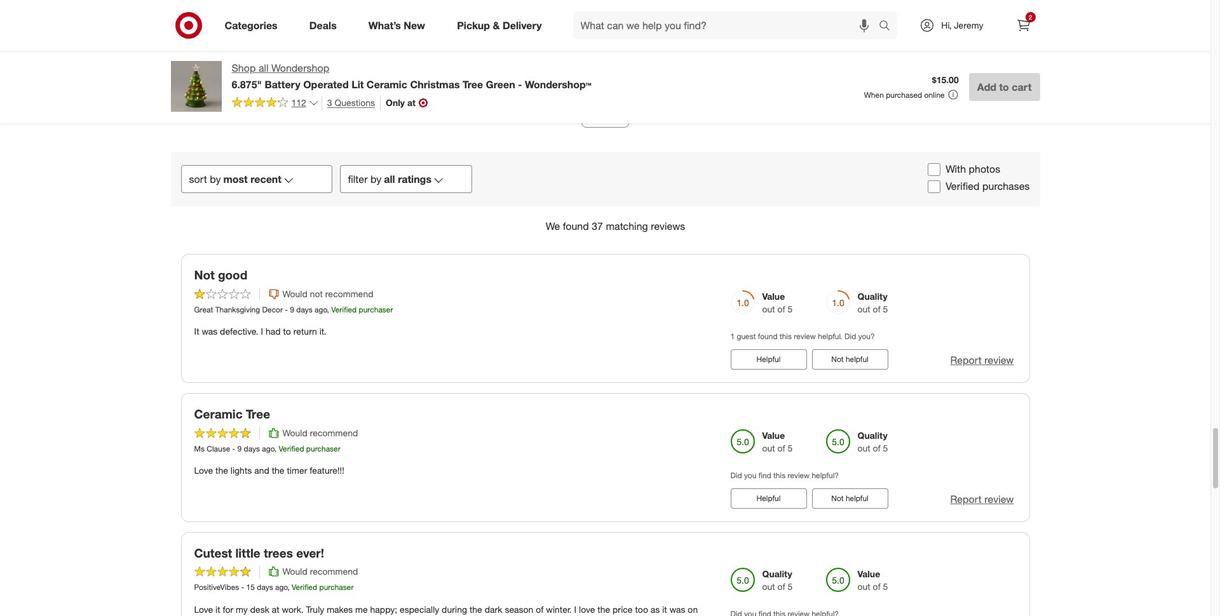 Task type: describe. For each thing, give the bounding box(es) containing it.
2 vertical spatial to
[[283, 326, 291, 337]]

operated
[[303, 78, 349, 91]]

decor
[[262, 305, 283, 314]]

3 questions link
[[322, 96, 375, 110]]

guest
[[737, 332, 756, 341]]

love for cutest little trees ever!
[[194, 604, 213, 615]]

love it for my desk at work. truly makes me happy; especially during the dark season of winter. i love the price too as it was on
[[194, 604, 698, 616]]

when
[[864, 90, 884, 100]]

trees
[[264, 546, 293, 560]]

find
[[759, 471, 771, 480]]

to inside 'button'
[[999, 81, 1009, 93]]

1 horizontal spatial ago
[[275, 583, 288, 593]]

ceramic inside the shop all wondershop 6.875" battery operated lit ceramic christmas tree green - wondershop™
[[367, 78, 407, 91]]

delivery
[[503, 19, 542, 32]]

quality button
[[532, 64, 587, 92]]

shop
[[232, 62, 256, 74]]

helpful for good
[[757, 355, 781, 364]]

0 vertical spatial ago
[[315, 305, 327, 314]]

6.875"
[[232, 78, 262, 91]]

reviews
[[651, 220, 685, 233]]

cutest
[[194, 546, 232, 560]]

reviews related to
[[552, 35, 659, 50]]

ever!
[[296, 546, 324, 560]]

clause
[[207, 444, 230, 454]]

this for good
[[780, 332, 792, 341]]

not helpful for good
[[831, 355, 869, 364]]

not helpful button for good
[[812, 349, 888, 370]]

pickup
[[457, 19, 490, 32]]

was inside love it for my desk at work. truly makes me happy; especially during the dark season of winter. i love the price too as it was on
[[670, 604, 685, 615]]

too
[[635, 604, 648, 615]]

would not recommend
[[283, 288, 373, 299]]

jeremy
[[954, 20, 984, 31]]

categories
[[225, 19, 278, 32]]

material
[[479, 73, 511, 84]]

helpful for not good
[[846, 355, 869, 364]]

price
[[613, 604, 633, 615]]

0 vertical spatial not
[[194, 268, 215, 282]]

lights
[[231, 465, 252, 476]]

deals link
[[299, 11, 353, 39]]

0 vertical spatial ,
[[327, 305, 329, 314]]

not for not good
[[831, 355, 844, 364]]

good
[[218, 268, 247, 282]]

did you find this review helpful?
[[731, 471, 839, 480]]

green
[[486, 78, 515, 91]]

report for not good
[[950, 354, 982, 367]]

it was defective. i had to return it.
[[194, 326, 326, 337]]

during
[[442, 604, 467, 615]]

add to cart
[[977, 81, 1032, 93]]

0 horizontal spatial ,
[[274, 444, 277, 454]]

would recommend for cutest little trees ever!
[[283, 567, 358, 577]]

recommend for ceramic tree
[[310, 427, 358, 438]]

value out of 5 for not good
[[762, 291, 793, 314]]

report for ceramic tree
[[950, 493, 982, 506]]

all inside the shop all wondershop 6.875" battery operated lit ceramic christmas tree green - wondershop™
[[259, 62, 269, 74]]

this for tree
[[774, 471, 786, 480]]

report review for good
[[950, 354, 1014, 367]]

purchased
[[886, 90, 922, 100]]

related
[[604, 35, 644, 50]]

price button
[[411, 64, 458, 92]]

2 vertical spatial days
[[257, 583, 273, 593]]

it.
[[319, 326, 326, 337]]

value out of 5 for ceramic tree
[[762, 430, 793, 453]]

not for ceramic tree
[[831, 494, 844, 503]]

wondershop™
[[525, 78, 592, 91]]

image of 6.875" battery operated lit ceramic christmas tree green - wondershop™ image
[[171, 61, 221, 112]]

quality for not good
[[858, 291, 888, 302]]

3 questions
[[327, 97, 375, 108]]

sort by most recent
[[189, 173, 282, 186]]

- right decor
[[285, 305, 288, 314]]

add
[[977, 81, 997, 93]]

what's
[[368, 19, 401, 32]]

0 vertical spatial days
[[296, 305, 313, 314]]

with
[[946, 163, 966, 176]]

great thanksgiving decor - 9 days ago , verified purchaser
[[194, 305, 393, 314]]

photos
[[969, 163, 1001, 176]]

0 vertical spatial recommend
[[325, 288, 373, 299]]

battery
[[265, 78, 300, 91]]

1 it from the left
[[216, 604, 220, 615]]

feature!!!
[[310, 465, 344, 476]]

quality for ceramic tree
[[858, 430, 888, 441]]

for
[[223, 604, 233, 615]]

lit
[[352, 78, 364, 91]]

price
[[425, 73, 445, 84]]

pickup & delivery
[[457, 19, 542, 32]]

2 vertical spatial value
[[858, 569, 880, 580]]

helpful.
[[818, 332, 843, 341]]

0 horizontal spatial ceramic
[[194, 407, 243, 421]]

What can we help you find? suggestions appear below search field
[[573, 11, 882, 39]]

reviews
[[552, 35, 600, 50]]

2
[[1029, 13, 1032, 21]]

by for filter by
[[371, 173, 381, 186]]

- right clause
[[232, 444, 235, 454]]

only at
[[386, 97, 416, 108]]

we found 37 matching reviews
[[546, 220, 685, 233]]

winter.
[[546, 604, 572, 615]]

categories link
[[214, 11, 293, 39]]

0 horizontal spatial ago
[[262, 444, 274, 454]]

had
[[266, 326, 281, 337]]

desk
[[250, 604, 269, 615]]

work.
[[282, 604, 303, 615]]

would for not good
[[283, 288, 307, 299]]

search button
[[873, 11, 904, 42]]

1 guest found this review helpful. did you?
[[731, 332, 875, 341]]

tree inside the shop all wondershop 6.875" battery operated lit ceramic christmas tree green - wondershop™
[[463, 78, 483, 91]]

ratings
[[398, 173, 432, 186]]

the right love
[[598, 604, 610, 615]]

verified down would not recommend
[[331, 305, 357, 314]]

With photos checkbox
[[928, 163, 941, 176]]

pickup & delivery link
[[446, 11, 558, 39]]

at inside love it for my desk at work. truly makes me happy; especially during the dark season of winter. i love the price too as it was on
[[272, 604, 279, 615]]

1 vertical spatial purchaser
[[306, 444, 341, 454]]

wondershop
[[271, 62, 329, 74]]

verified down "with"
[[946, 180, 980, 193]]

1 vertical spatial tree
[[246, 407, 270, 421]]

helpful?
[[812, 471, 839, 480]]

1 vertical spatial did
[[731, 471, 742, 480]]

ceramic tree
[[194, 407, 270, 421]]

0 vertical spatial to
[[647, 35, 659, 50]]

quality
[[546, 73, 573, 84]]

2 vertical spatial ,
[[288, 583, 290, 593]]

would recommend for ceramic tree
[[283, 427, 358, 438]]

$15.00
[[932, 74, 959, 85]]

purchases
[[983, 180, 1030, 193]]

sort
[[189, 173, 207, 186]]

love
[[579, 604, 595, 615]]

helpful for ceramic tree
[[846, 494, 869, 503]]

the right the and
[[272, 465, 284, 476]]

112 link
[[232, 96, 319, 111]]



Task type: locate. For each thing, give the bounding box(es) containing it.
purchaser down would not recommend
[[359, 305, 393, 314]]

0 horizontal spatial all
[[259, 62, 269, 74]]

positivevibes
[[194, 583, 239, 593]]

recommend for cutest little trees ever!
[[310, 567, 358, 577]]

and
[[254, 465, 269, 476]]

all right shop
[[259, 62, 269, 74]]

0 vertical spatial tree
[[463, 78, 483, 91]]

1 horizontal spatial at
[[407, 97, 416, 108]]

15
[[246, 583, 255, 593]]

2 horizontal spatial ,
[[327, 305, 329, 314]]

not
[[310, 288, 323, 299]]

love down "ms"
[[194, 465, 213, 476]]

1 horizontal spatial ceramic
[[367, 78, 407, 91]]

what's new
[[368, 19, 425, 32]]

1 not helpful button from the top
[[812, 349, 888, 370]]

1 vertical spatial quality out of 5
[[858, 430, 888, 453]]

we
[[546, 220, 560, 233]]

0 vertical spatial report
[[950, 354, 982, 367]]

helpful button down guest
[[731, 349, 807, 370]]

new
[[404, 19, 425, 32]]

2 not helpful button from the top
[[812, 489, 888, 509]]

christmas
[[410, 78, 460, 91]]

this right guest
[[780, 332, 792, 341]]

ceramic up only
[[367, 78, 407, 91]]

ms clause - 9 days ago , verified purchaser
[[194, 444, 341, 454]]

all left ratings
[[384, 173, 395, 186]]

0 vertical spatial value out of 5
[[762, 291, 793, 314]]

return
[[293, 326, 317, 337]]

2 not helpful from the top
[[831, 494, 869, 503]]

1 vertical spatial not
[[831, 355, 844, 364]]

material button
[[466, 64, 525, 92]]

1 helpful from the top
[[757, 355, 781, 364]]

value out of 5
[[762, 291, 793, 314], [762, 430, 793, 453], [858, 569, 888, 593]]

2 link
[[1010, 11, 1038, 39]]

the left dark
[[470, 604, 482, 615]]

1 vertical spatial this
[[774, 471, 786, 480]]

1 horizontal spatial all
[[384, 173, 395, 186]]

little
[[235, 546, 260, 560]]

2 by from the left
[[371, 173, 381, 186]]

1 vertical spatial not helpful button
[[812, 489, 888, 509]]

2 it from the left
[[662, 604, 667, 615]]

112
[[291, 97, 306, 108]]

found left 37
[[563, 220, 589, 233]]

1 vertical spatial to
[[999, 81, 1009, 93]]

0 vertical spatial purchaser
[[359, 305, 393, 314]]

1 vertical spatial all
[[384, 173, 395, 186]]

1 horizontal spatial did
[[845, 332, 856, 341]]

- left the "15"
[[241, 583, 244, 593]]

2 vertical spatial recommend
[[310, 567, 358, 577]]

1 horizontal spatial ,
[[288, 583, 290, 593]]

would up the ms clause - 9 days ago , verified purchaser
[[283, 427, 307, 438]]

to
[[647, 35, 659, 50], [999, 81, 1009, 93], [283, 326, 291, 337]]

at right only
[[407, 97, 416, 108]]

3
[[327, 97, 332, 108]]

0 vertical spatial this
[[780, 332, 792, 341]]

it left for
[[216, 604, 220, 615]]

3 would from the top
[[283, 567, 307, 577]]

at right desk
[[272, 604, 279, 615]]

timer
[[287, 465, 307, 476]]

2 vertical spatial quality out of 5
[[762, 569, 793, 593]]

you
[[744, 471, 757, 480]]

only
[[386, 97, 405, 108]]

0 vertical spatial found
[[563, 220, 589, 233]]

2 vertical spatial not
[[831, 494, 844, 503]]

2 report review button from the top
[[950, 492, 1014, 507]]

1 would recommend from the top
[[283, 427, 358, 438]]

1 vertical spatial helpful
[[757, 494, 781, 503]]

to right related
[[647, 35, 659, 50]]

days up the and
[[244, 444, 260, 454]]

1 horizontal spatial tree
[[463, 78, 483, 91]]

1 vertical spatial not helpful
[[831, 494, 869, 503]]

0 horizontal spatial tree
[[246, 407, 270, 421]]

0 vertical spatial at
[[407, 97, 416, 108]]

value for good
[[762, 291, 785, 302]]

recommend right not
[[325, 288, 373, 299]]

verified purchases
[[946, 180, 1030, 193]]

report review button for ceramic tree
[[950, 492, 1014, 507]]

0 vertical spatial value
[[762, 291, 785, 302]]

recent
[[251, 173, 282, 186]]

1 horizontal spatial to
[[647, 35, 659, 50]]

1 horizontal spatial by
[[371, 173, 381, 186]]

0 vertical spatial i
[[261, 326, 263, 337]]

1 helpful button from the top
[[731, 349, 807, 370]]

did left you
[[731, 471, 742, 480]]

0 vertical spatial helpful
[[846, 355, 869, 364]]

ago up 'work.'
[[275, 583, 288, 593]]

1 vertical spatial value out of 5
[[762, 430, 793, 453]]

on
[[688, 604, 698, 615]]

me
[[355, 604, 368, 615]]

- inside the shop all wondershop 6.875" battery operated lit ceramic christmas tree green - wondershop™
[[518, 78, 522, 91]]

not helpful down you?
[[831, 355, 869, 364]]

i inside love it for my desk at work. truly makes me happy; especially during the dark season of winter. i love the price too as it was on
[[574, 604, 577, 615]]

this right find
[[774, 471, 786, 480]]

0 vertical spatial 9
[[290, 305, 294, 314]]

love inside love it for my desk at work. truly makes me happy; especially during the dark season of winter. i love the price too as it was on
[[194, 604, 213, 615]]

i left 'had'
[[261, 326, 263, 337]]

-
[[518, 78, 522, 91], [285, 305, 288, 314], [232, 444, 235, 454], [241, 583, 244, 593]]

2 helpful from the top
[[757, 494, 781, 503]]

report review for tree
[[950, 493, 1014, 506]]

0 vertical spatial report review
[[950, 354, 1014, 367]]

1 horizontal spatial 9
[[290, 305, 294, 314]]

1 vertical spatial helpful button
[[731, 489, 807, 509]]

report review button
[[950, 353, 1014, 368], [950, 492, 1014, 507]]

days right the "15"
[[257, 583, 273, 593]]

helpful down 1 guest found this review helpful. did you? on the right of the page
[[757, 355, 781, 364]]

1 vertical spatial would
[[283, 427, 307, 438]]

0 horizontal spatial it
[[216, 604, 220, 615]]

makes
[[327, 604, 353, 615]]

0 vertical spatial ceramic
[[367, 78, 407, 91]]

1 helpful from the top
[[846, 355, 869, 364]]

helpful button
[[731, 349, 807, 370], [731, 489, 807, 509]]

37
[[592, 220, 603, 233]]

i left love
[[574, 604, 577, 615]]

1 horizontal spatial i
[[574, 604, 577, 615]]

helpful
[[757, 355, 781, 364], [757, 494, 781, 503]]

report
[[950, 354, 982, 367], [950, 493, 982, 506]]

0 vertical spatial would
[[283, 288, 307, 299]]

would down ever!
[[283, 567, 307, 577]]

did left you?
[[845, 332, 856, 341]]

2 would from the top
[[283, 427, 307, 438]]

when purchased online
[[864, 90, 945, 100]]

1 by from the left
[[210, 173, 221, 186]]

0 vertical spatial quality
[[858, 291, 888, 302]]

0 vertical spatial helpful
[[757, 355, 781, 364]]

2 vertical spatial would
[[283, 567, 307, 577]]

deals
[[309, 19, 337, 32]]

1 vertical spatial report
[[950, 493, 982, 506]]

0 vertical spatial not helpful
[[831, 355, 869, 364]]

verified
[[946, 180, 980, 193], [331, 305, 357, 314], [279, 444, 304, 454], [292, 583, 317, 593]]

0 horizontal spatial i
[[261, 326, 263, 337]]

happy;
[[370, 604, 397, 615]]

0 vertical spatial love
[[194, 465, 213, 476]]

helpful button for ceramic tree
[[731, 489, 807, 509]]

0 vertical spatial not helpful button
[[812, 349, 888, 370]]

1 love from the top
[[194, 465, 213, 476]]

especially
[[400, 604, 439, 615]]

days down not
[[296, 305, 313, 314]]

not helpful button down helpful?
[[812, 489, 888, 509]]

not helpful button for tree
[[812, 489, 888, 509]]

1 vertical spatial report review button
[[950, 492, 1014, 507]]

report review button for not good
[[950, 353, 1014, 368]]

2 vertical spatial value out of 5
[[858, 569, 888, 593]]

quality out of 5 for not good
[[858, 291, 888, 314]]

filter by all ratings
[[348, 173, 432, 186]]

of
[[778, 304, 785, 314], [873, 304, 881, 314], [778, 443, 785, 453], [873, 443, 881, 453], [778, 582, 785, 593], [873, 582, 881, 593], [536, 604, 544, 615]]

love for ceramic tree
[[194, 465, 213, 476]]

i
[[261, 326, 263, 337], [574, 604, 577, 615]]

1 horizontal spatial found
[[758, 332, 778, 341]]

most
[[223, 173, 248, 186]]

love left for
[[194, 604, 213, 615]]

cutest little trees ever!
[[194, 546, 324, 560]]

, down would not recommend
[[327, 305, 329, 314]]

matching
[[606, 220, 648, 233]]

would recommend up feature!!!
[[283, 427, 358, 438]]

not down helpful?
[[831, 494, 844, 503]]

to right 'had'
[[283, 326, 291, 337]]

, up love the lights and the timer feature!!!
[[274, 444, 277, 454]]

2 would recommend from the top
[[283, 567, 358, 577]]

not left good
[[194, 268, 215, 282]]

dark
[[485, 604, 502, 615]]

you?
[[858, 332, 875, 341]]

not helpful button
[[812, 349, 888, 370], [812, 489, 888, 509]]

0 horizontal spatial was
[[202, 326, 217, 337]]

2 love from the top
[[194, 604, 213, 615]]

verified up timer
[[279, 444, 304, 454]]

purchaser up feature!!!
[[306, 444, 341, 454]]

1 vertical spatial found
[[758, 332, 778, 341]]

9 right decor
[[290, 305, 294, 314]]

would for cutest little trees ever!
[[283, 567, 307, 577]]

helpful button for not good
[[731, 349, 807, 370]]

1 vertical spatial value
[[762, 430, 785, 441]]

ceramic up clause
[[194, 407, 243, 421]]

1 vertical spatial helpful
[[846, 494, 869, 503]]

not helpful down helpful?
[[831, 494, 869, 503]]

found right guest
[[758, 332, 778, 341]]

, up 'work.'
[[288, 583, 290, 593]]

hi,
[[941, 20, 952, 31]]

would recommend down ever!
[[283, 567, 358, 577]]

review
[[794, 332, 816, 341], [985, 354, 1014, 367], [788, 471, 810, 480], [985, 493, 1014, 506]]

recommend up feature!!!
[[310, 427, 358, 438]]

ms
[[194, 444, 205, 454]]

cart
[[1012, 81, 1032, 93]]

great
[[194, 305, 213, 314]]

2 report from the top
[[950, 493, 982, 506]]

2 horizontal spatial to
[[999, 81, 1009, 93]]

value for tree
[[762, 430, 785, 441]]

helpful button down find
[[731, 489, 807, 509]]

truly
[[306, 604, 324, 615]]

it right as
[[662, 604, 667, 615]]

by right the sort
[[210, 173, 221, 186]]

1 not helpful from the top
[[831, 355, 869, 364]]

helpful for tree
[[757, 494, 781, 503]]

1 vertical spatial was
[[670, 604, 685, 615]]

- right green
[[518, 78, 522, 91]]

1 vertical spatial ,
[[274, 444, 277, 454]]

tree left green
[[463, 78, 483, 91]]

0 vertical spatial all
[[259, 62, 269, 74]]

1 vertical spatial ceramic
[[194, 407, 243, 421]]

0 horizontal spatial at
[[272, 604, 279, 615]]

with photos
[[946, 163, 1001, 176]]

1 vertical spatial days
[[244, 444, 260, 454]]

0 horizontal spatial found
[[563, 220, 589, 233]]

1 report review button from the top
[[950, 353, 1014, 368]]

it
[[194, 326, 199, 337]]

0 horizontal spatial 9
[[237, 444, 242, 454]]

0 vertical spatial would recommend
[[283, 427, 358, 438]]

1 vertical spatial recommend
[[310, 427, 358, 438]]

not helpful button down you?
[[812, 349, 888, 370]]

9 right clause
[[237, 444, 242, 454]]

verified up truly
[[292, 583, 317, 593]]

to right "add"
[[999, 81, 1009, 93]]

1 vertical spatial at
[[272, 604, 279, 615]]

found
[[563, 220, 589, 233], [758, 332, 778, 341]]

not down helpful.
[[831, 355, 844, 364]]

not good
[[194, 268, 247, 282]]

2 horizontal spatial ago
[[315, 305, 327, 314]]

was right it
[[202, 326, 217, 337]]

0 vertical spatial did
[[845, 332, 856, 341]]

my
[[236, 604, 248, 615]]

0 horizontal spatial to
[[283, 326, 291, 337]]

0 vertical spatial was
[[202, 326, 217, 337]]

not
[[194, 268, 215, 282], [831, 355, 844, 364], [831, 494, 844, 503]]

0 vertical spatial quality out of 5
[[858, 291, 888, 314]]

out
[[762, 304, 775, 314], [858, 304, 871, 314], [762, 443, 775, 453], [858, 443, 871, 453], [762, 582, 775, 593], [858, 582, 871, 593]]

1 report from the top
[[950, 354, 982, 367]]

2 helpful from the top
[[846, 494, 869, 503]]

filter
[[348, 173, 368, 186]]

not helpful for tree
[[831, 494, 869, 503]]

1 vertical spatial ago
[[262, 444, 274, 454]]

love the lights and the timer feature!!!
[[194, 465, 344, 476]]

was left on
[[670, 604, 685, 615]]

1 vertical spatial would recommend
[[283, 567, 358, 577]]

0 vertical spatial helpful button
[[731, 349, 807, 370]]

the left lights in the bottom of the page
[[216, 465, 228, 476]]

online
[[924, 90, 945, 100]]

what's new link
[[358, 11, 441, 39]]

would for ceramic tree
[[283, 427, 307, 438]]

0 horizontal spatial did
[[731, 471, 742, 480]]

Verified purchases checkbox
[[928, 180, 941, 193]]

ago up love the lights and the timer feature!!!
[[262, 444, 274, 454]]

recommend down ever!
[[310, 567, 358, 577]]

ago down not
[[315, 305, 327, 314]]

2 vertical spatial quality
[[762, 569, 792, 580]]

1 horizontal spatial was
[[670, 604, 685, 615]]

1
[[731, 332, 735, 341]]

tree up the ms clause - 9 days ago , verified purchaser
[[246, 407, 270, 421]]

1 vertical spatial 9
[[237, 444, 242, 454]]

2 report review from the top
[[950, 493, 1014, 506]]

of inside love it for my desk at work. truly makes me happy; especially during the dark season of winter. i love the price too as it was on
[[536, 604, 544, 615]]

2 vertical spatial purchaser
[[319, 583, 354, 593]]

,
[[327, 305, 329, 314], [274, 444, 277, 454], [288, 583, 290, 593]]

would up the great thanksgiving decor - 9 days ago , verified purchaser
[[283, 288, 307, 299]]

quality out of 5 for ceramic tree
[[858, 430, 888, 453]]

helpful
[[846, 355, 869, 364], [846, 494, 869, 503]]

helpful down find
[[757, 494, 781, 503]]

1 report review from the top
[[950, 354, 1014, 367]]

1 vertical spatial i
[[574, 604, 577, 615]]

positivevibes - 15 days ago , verified purchaser
[[194, 583, 354, 593]]

all
[[259, 62, 269, 74], [384, 173, 395, 186]]

by right filter
[[371, 173, 381, 186]]

1 vertical spatial report review
[[950, 493, 1014, 506]]

by for sort by
[[210, 173, 221, 186]]

the
[[216, 465, 228, 476], [272, 465, 284, 476], [470, 604, 482, 615], [598, 604, 610, 615]]

1 would from the top
[[283, 288, 307, 299]]

purchaser up makes
[[319, 583, 354, 593]]

as
[[651, 604, 660, 615]]

0 horizontal spatial by
[[210, 173, 221, 186]]

hi, jeremy
[[941, 20, 984, 31]]

2 helpful button from the top
[[731, 489, 807, 509]]



Task type: vqa. For each thing, say whether or not it's contained in the screenshot.
$35
no



